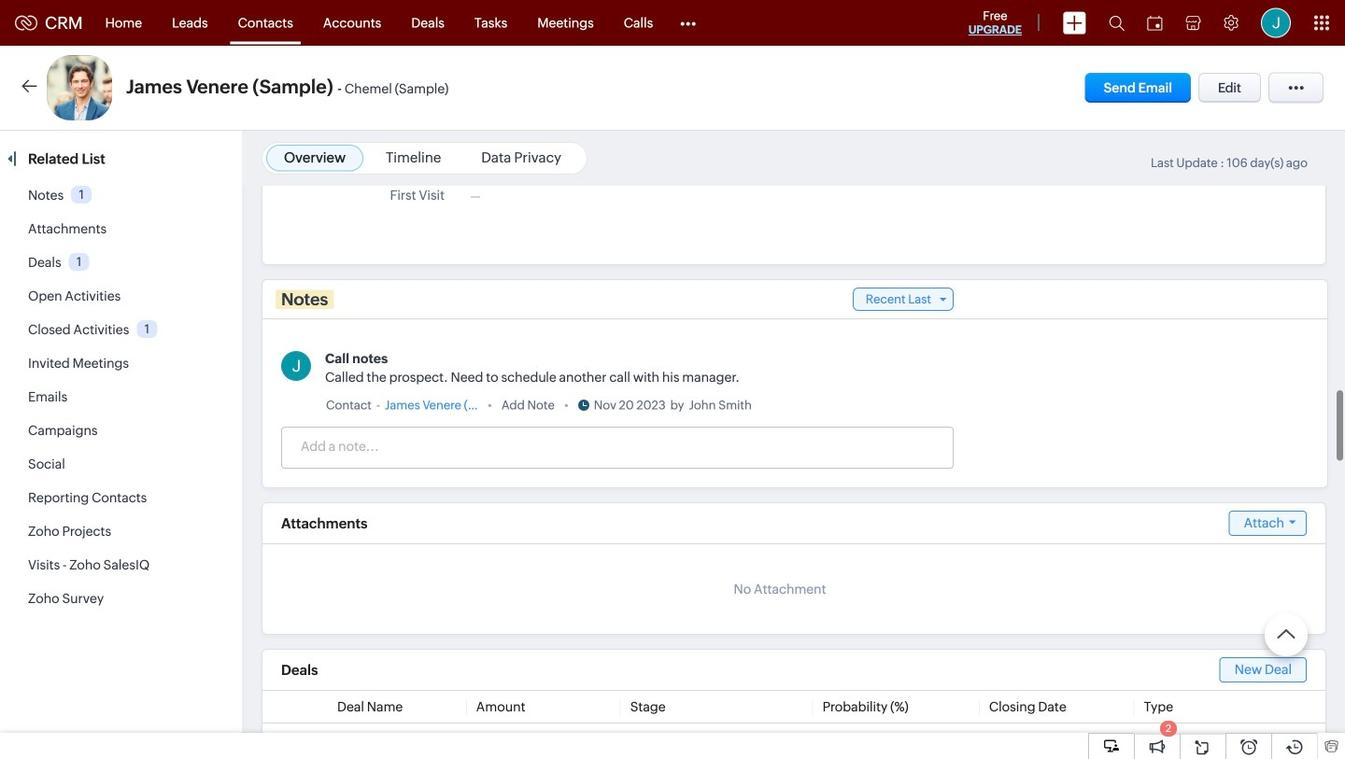 Task type: locate. For each thing, give the bounding box(es) containing it.
profile image
[[1262, 8, 1292, 38]]

calendar image
[[1148, 15, 1164, 30]]

create menu image
[[1064, 12, 1087, 34]]

profile element
[[1250, 0, 1303, 45]]



Task type: vqa. For each thing, say whether or not it's contained in the screenshot.
Visits
no



Task type: describe. For each thing, give the bounding box(es) containing it.
search element
[[1098, 0, 1136, 46]]

logo image
[[15, 15, 37, 30]]

search image
[[1109, 15, 1125, 31]]

Other Modules field
[[668, 8, 709, 38]]

Add a note... field
[[282, 437, 952, 456]]

create menu element
[[1052, 0, 1098, 45]]



